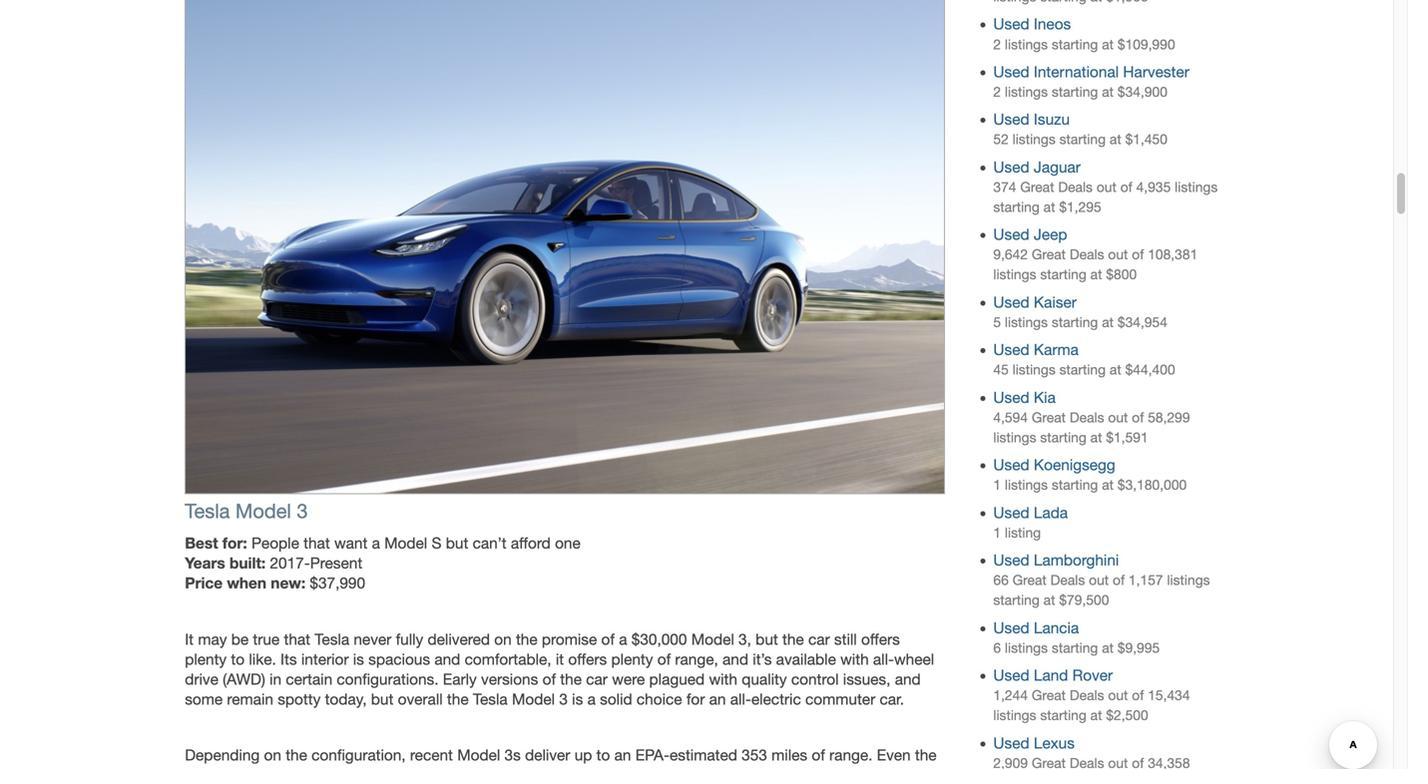 Task type: describe. For each thing, give the bounding box(es) containing it.
but inside best for: people that want a model s but can't afford one years built: 2017-present price when new: $37,990
[[446, 535, 469, 553]]

1,157
[[1129, 573, 1164, 589]]

great for land
[[1032, 688, 1066, 704]]

$109,990
[[1118, 36, 1176, 52]]

listings inside 4,594 great deals out of 58,299 listings starting at
[[994, 430, 1037, 446]]

used land rover
[[994, 667, 1113, 685]]

deals for jaguar
[[1059, 179, 1093, 195]]

used isuzu 52 listings starting at $1,450
[[994, 111, 1168, 147]]

people
[[252, 535, 299, 553]]

certain
[[286, 671, 333, 689]]

kaiser
[[1034, 293, 1077, 311]]

0 horizontal spatial all-
[[731, 691, 752, 709]]

comfortable,
[[465, 651, 552, 669]]

may
[[198, 631, 227, 649]]

3,
[[739, 631, 752, 649]]

model up the range,
[[692, 631, 735, 649]]

tesla model 3
[[185, 500, 308, 523]]

for
[[687, 691, 705, 709]]

never
[[354, 631, 392, 649]]

choice
[[637, 691, 682, 709]]

starting inside used koenigsegg 1 listings starting at $3,180,000
[[1052, 477, 1099, 493]]

used land rover link
[[994, 667, 1113, 685]]

353
[[742, 747, 768, 765]]

still
[[835, 631, 857, 649]]

used for used land rover
[[994, 667, 1030, 685]]

plagued
[[649, 671, 705, 689]]

6
[[994, 640, 1001, 656]]

starting inside used karma 45 listings starting at $44,400
[[1060, 362, 1106, 378]]

at inside used karma 45 listings starting at $44,400
[[1110, 362, 1122, 378]]

starting inside 66 great deals out of 1,157 listings starting at
[[994, 593, 1040, 609]]

range.
[[830, 747, 873, 765]]

$3,180,000
[[1118, 477, 1187, 493]]

can't
[[473, 535, 507, 553]]

52
[[994, 131, 1009, 147]]

listings inside used karma 45 listings starting at $44,400
[[1013, 362, 1056, 378]]

66
[[994, 573, 1009, 589]]

when
[[227, 574, 267, 593]]

4,594
[[994, 410, 1028, 426]]

starting inside used isuzu 52 listings starting at $1,450
[[1060, 131, 1106, 147]]

car.
[[880, 691, 905, 709]]

0 vertical spatial all-
[[873, 651, 895, 669]]

1 horizontal spatial with
[[841, 651, 869, 669]]

4,935
[[1137, 179, 1171, 195]]

$9,995
[[1118, 640, 1160, 656]]

1 vertical spatial car
[[586, 671, 608, 689]]

listings inside 374 great deals out of 4,935 listings starting at
[[1175, 179, 1218, 195]]

used lamborghini link
[[994, 552, 1119, 570]]

present
[[310, 555, 363, 573]]

listings inside used kaiser 5 listings starting at $34,954
[[1005, 314, 1048, 330]]

used for used international harvester 2 listings starting at $34,900
[[994, 63, 1030, 81]]

58,299
[[1148, 410, 1191, 426]]

years
[[185, 554, 225, 573]]

price
[[185, 574, 223, 593]]

used for used jeep
[[994, 226, 1030, 244]]

solid
[[600, 691, 633, 709]]

used ineos link
[[994, 15, 1071, 33]]

the up comfortable,
[[516, 631, 538, 649]]

0 horizontal spatial offers
[[568, 651, 607, 669]]

of down it
[[543, 671, 556, 689]]

used kia
[[994, 389, 1056, 407]]

the up the model
[[286, 747, 307, 765]]

$34,900
[[1118, 84, 1168, 100]]

0 horizontal spatial but
[[371, 691, 394, 709]]

deals for kia
[[1070, 410, 1105, 426]]

koenigsegg
[[1034, 456, 1116, 474]]

depending on the configuration, recent model 3s deliver up to an epa-estimated 353 miles of range. even the performance model returns 315 miles.
[[185, 747, 937, 770]]

best
[[185, 534, 218, 553]]

jeep
[[1034, 226, 1068, 244]]

returns
[[324, 767, 373, 770]]

1 for used lada
[[994, 525, 1001, 541]]

ineos
[[1034, 15, 1071, 33]]

45
[[994, 362, 1009, 378]]

used for used isuzu 52 listings starting at $1,450
[[994, 111, 1030, 128]]

on inside it may be true that tesla never fully delivered on the promise of a $30,000 model 3, but the car still offers plenty to like. its interior is spacious and comfortable, it offers plenty of range, and it's available with all-wheel drive (awd) in certain configurations. early versions of the car were plagued with quality control issues, and some remain spotty today, but overall the tesla model 3 is a solid choice for an all-electric commuter car.
[[494, 631, 512, 649]]

interior
[[301, 651, 349, 669]]

1 horizontal spatial a
[[588, 691, 596, 709]]

of inside 4,594 great deals out of 58,299 listings starting at
[[1132, 410, 1144, 426]]

used karma link
[[994, 341, 1079, 359]]

miles
[[772, 747, 808, 765]]

on inside depending on the configuration, recent model 3s deliver up to an epa-estimated 353 miles of range. even the performance model returns 315 miles.
[[264, 747, 281, 765]]

used for used karma 45 listings starting at $44,400
[[994, 341, 1030, 359]]

used for used kaiser 5 listings starting at $34,954
[[994, 293, 1030, 311]]

starting inside used ineos 2 listings starting at $109,990
[[1052, 36, 1099, 52]]

listings inside 1,244 great deals out of 15,434 listings starting at
[[994, 708, 1037, 724]]

want
[[334, 535, 368, 553]]

true
[[253, 631, 280, 649]]

listing
[[1005, 525, 1041, 541]]

starting inside used kaiser 5 listings starting at $34,954
[[1052, 314, 1099, 330]]

2017-
[[270, 555, 310, 573]]

model up people
[[236, 500, 291, 523]]

the right even
[[915, 747, 937, 765]]

$1,591
[[1106, 430, 1149, 446]]

model down versions
[[512, 691, 555, 709]]

great for jeep
[[1032, 247, 1066, 263]]

2 horizontal spatial tesla
[[473, 691, 508, 709]]

of inside the 9,642 great deals out of 108,381 listings starting at
[[1132, 247, 1144, 263]]

jaguar
[[1034, 158, 1081, 176]]

a inside best for: people that want a model s but can't afford one years built: 2017-present price when new: $37,990
[[372, 535, 380, 553]]

starting inside 374 great deals out of 4,935 listings starting at
[[994, 199, 1040, 215]]

quality
[[742, 671, 787, 689]]

used lancia 6 listings starting at $9,995
[[994, 619, 1160, 656]]

to inside depending on the configuration, recent model 3s deliver up to an epa-estimated 353 miles of range. even the performance model returns 315 miles.
[[597, 747, 610, 765]]

electric
[[752, 691, 801, 709]]

model
[[277, 767, 320, 770]]

1 horizontal spatial offers
[[862, 631, 900, 649]]

at inside 66 great deals out of 1,157 listings starting at
[[1044, 593, 1056, 609]]

tesla model 3 image
[[185, 0, 945, 495]]

depending
[[185, 747, 260, 765]]

used kaiser 5 listings starting at $34,954
[[994, 293, 1168, 330]]

deals for jeep
[[1070, 247, 1105, 263]]

1,244
[[994, 688, 1028, 704]]

versions
[[481, 671, 538, 689]]

at inside 4,594 great deals out of 58,299 listings starting at
[[1091, 430, 1103, 446]]

used kaiser link
[[994, 293, 1077, 311]]

1 horizontal spatial tesla
[[315, 631, 350, 649]]

lamborghini
[[1034, 552, 1119, 570]]

starting inside 4,594 great deals out of 58,299 listings starting at
[[1041, 430, 1087, 446]]

used jeep
[[994, 226, 1068, 244]]

deliver
[[525, 747, 570, 765]]

$1,295
[[1060, 199, 1102, 215]]

out for used jeep
[[1109, 247, 1129, 263]]

0 horizontal spatial and
[[435, 651, 461, 669]]

for:
[[222, 534, 247, 553]]

used for used ineos 2 listings starting at $109,990
[[994, 15, 1030, 33]]

one
[[555, 535, 581, 553]]

2 horizontal spatial and
[[895, 671, 921, 689]]

performance
[[185, 767, 273, 770]]

used jaguar
[[994, 158, 1081, 176]]

model inside best for: people that want a model s but can't afford one years built: 2017-present price when new: $37,990
[[384, 535, 428, 553]]

listings inside used international harvester 2 listings starting at $34,900
[[1005, 84, 1048, 100]]

$30,000
[[632, 631, 687, 649]]

at inside used koenigsegg 1 listings starting at $3,180,000
[[1102, 477, 1114, 493]]

used koenigsegg link
[[994, 456, 1116, 474]]

new:
[[271, 574, 306, 593]]

karma
[[1034, 341, 1079, 359]]



Task type: vqa. For each thing, say whether or not it's contained in the screenshot.
Show at bottom
no



Task type: locate. For each thing, give the bounding box(es) containing it.
starting inside the 9,642 great deals out of 108,381 listings starting at
[[1041, 267, 1087, 283]]

3 up people
[[297, 500, 308, 523]]

2 horizontal spatial but
[[756, 631, 778, 649]]

at inside used international harvester 2 listings starting at $34,900
[[1102, 84, 1114, 100]]

used up 6
[[994, 619, 1030, 637]]

at up jeep
[[1044, 199, 1056, 215]]

1 vertical spatial 1
[[994, 525, 1001, 541]]

deals inside 1,244 great deals out of 15,434 listings starting at
[[1070, 688, 1105, 704]]

of up the $1,591 on the right of the page
[[1132, 410, 1144, 426]]

of inside depending on the configuration, recent model 3s deliver up to an epa-estimated 353 miles of range. even the performance model returns 315 miles.
[[812, 747, 825, 765]]

at left the $1,591 on the right of the page
[[1091, 430, 1103, 446]]

1 vertical spatial is
[[572, 691, 583, 709]]

a left the solid
[[588, 691, 596, 709]]

listings inside the 9,642 great deals out of 108,381 listings starting at
[[994, 267, 1037, 283]]

at inside 374 great deals out of 4,935 listings starting at
[[1044, 199, 1056, 215]]

range,
[[675, 651, 719, 669]]

starting down lancia
[[1052, 640, 1099, 656]]

1 2 from the top
[[994, 36, 1001, 52]]

1 vertical spatial with
[[709, 671, 738, 689]]

1 horizontal spatial and
[[723, 651, 749, 669]]

built:
[[230, 554, 266, 573]]

out for used lamborghini
[[1089, 573, 1109, 589]]

0 horizontal spatial tesla
[[185, 500, 230, 523]]

at left $800
[[1091, 267, 1103, 283]]

harvester
[[1124, 63, 1190, 81]]

is down never at bottom
[[353, 651, 364, 669]]

starting down kaiser
[[1052, 314, 1099, 330]]

0 vertical spatial but
[[446, 535, 469, 553]]

commuter
[[806, 691, 876, 709]]

that
[[304, 535, 330, 553], [284, 631, 310, 649]]

0 vertical spatial 2
[[994, 36, 1001, 52]]

is
[[353, 651, 364, 669], [572, 691, 583, 709]]

all-
[[873, 651, 895, 669], [731, 691, 752, 709]]

1 inside used koenigsegg 1 listings starting at $3,180,000
[[994, 477, 1001, 493]]

0 vertical spatial offers
[[862, 631, 900, 649]]

at left $1,450
[[1110, 131, 1122, 147]]

1 horizontal spatial to
[[597, 747, 610, 765]]

used jaguar link
[[994, 158, 1081, 176]]

1 horizontal spatial but
[[446, 535, 469, 553]]

its
[[281, 651, 297, 669]]

1 horizontal spatial on
[[494, 631, 512, 649]]

10 used from the top
[[994, 504, 1030, 522]]

overall
[[398, 691, 443, 709]]

3 used from the top
[[994, 111, 1030, 128]]

0 horizontal spatial plenty
[[185, 651, 227, 669]]

starting up lexus
[[1041, 708, 1087, 724]]

1 horizontal spatial all-
[[873, 651, 895, 669]]

1 vertical spatial to
[[597, 747, 610, 765]]

at left $2,500
[[1091, 708, 1103, 724]]

today,
[[325, 691, 367, 709]]

2 used from the top
[[994, 63, 1030, 81]]

listings up used lada "link"
[[1005, 477, 1048, 493]]

out up "$79,500"
[[1089, 573, 1109, 589]]

used left lexus
[[994, 735, 1030, 753]]

out for used land rover
[[1109, 688, 1129, 704]]

to right up
[[597, 747, 610, 765]]

11 used from the top
[[994, 552, 1030, 570]]

model inside depending on the configuration, recent model 3s deliver up to an epa-estimated 353 miles of range. even the performance model returns 315 miles.
[[457, 747, 500, 765]]

listings inside used koenigsegg 1 listings starting at $3,180,000
[[1005, 477, 1048, 493]]

but down the configurations.
[[371, 691, 394, 709]]

listings up used isuzu link
[[1005, 84, 1048, 100]]

with down the range,
[[709, 671, 738, 689]]

of up $800
[[1132, 247, 1144, 263]]

2 plenty from the left
[[611, 651, 653, 669]]

a
[[372, 535, 380, 553], [619, 631, 627, 649], [588, 691, 596, 709]]

374
[[994, 179, 1017, 195]]

1 vertical spatial 2
[[994, 84, 1001, 100]]

great inside 374 great deals out of 4,935 listings starting at
[[1021, 179, 1055, 195]]

used for used jaguar
[[994, 158, 1030, 176]]

is left the solid
[[572, 691, 583, 709]]

used up 374
[[994, 158, 1030, 176]]

starting up used koenigsegg link at the right bottom
[[1041, 430, 1087, 446]]

tesla down versions
[[473, 691, 508, 709]]

starting inside used lancia 6 listings starting at $9,995
[[1052, 640, 1099, 656]]

out inside 374 great deals out of 4,935 listings starting at
[[1097, 179, 1117, 195]]

0 horizontal spatial 3
[[297, 500, 308, 523]]

the down it
[[560, 671, 582, 689]]

listings
[[1005, 36, 1048, 52], [1005, 84, 1048, 100], [1013, 131, 1056, 147], [1175, 179, 1218, 195], [994, 267, 1037, 283], [1005, 314, 1048, 330], [1013, 362, 1056, 378], [994, 430, 1037, 446], [1005, 477, 1048, 493], [1168, 573, 1211, 589], [1005, 640, 1048, 656], [994, 708, 1037, 724]]

0 horizontal spatial car
[[586, 671, 608, 689]]

on
[[494, 631, 512, 649], [264, 747, 281, 765]]

available
[[776, 651, 836, 669]]

0 vertical spatial that
[[304, 535, 330, 553]]

isuzu
[[1034, 111, 1070, 128]]

kia
[[1034, 389, 1056, 407]]

it
[[185, 631, 194, 649]]

9 used from the top
[[994, 456, 1030, 474]]

1 horizontal spatial is
[[572, 691, 583, 709]]

used inside used lada 1 listing
[[994, 504, 1030, 522]]

out inside 4,594 great deals out of 58,299 listings starting at
[[1109, 410, 1129, 426]]

1 up used lada "link"
[[994, 477, 1001, 493]]

used for used lexus
[[994, 735, 1030, 753]]

listings down used isuzu link
[[1013, 131, 1056, 147]]

deals down 'rover'
[[1070, 688, 1105, 704]]

0 horizontal spatial an
[[615, 747, 631, 765]]

used lada 1 listing
[[994, 504, 1068, 541]]

that up its
[[284, 631, 310, 649]]

3 inside it may be true that tesla never fully delivered on the promise of a $30,000 model 3, but the car still offers plenty to like. its interior is spacious and comfortable, it offers plenty of range, and it's available with all-wheel drive (awd) in certain configurations. early versions of the car were plagued with quality control issues, and some remain spotty today, but overall the tesla model 3 is a solid choice for an all-electric commuter car.
[[559, 691, 568, 709]]

1 used from the top
[[994, 15, 1030, 33]]

it may be true that tesla never fully delivered on the promise of a $30,000 model 3, but the car still offers plenty to like. its interior is spacious and comfortable, it offers plenty of range, and it's available with all-wheel drive (awd) in certain configurations. early versions of the car were plagued with quality control issues, and some remain spotty today, but overall the tesla model 3 is a solid choice for an all-electric commuter car.
[[185, 631, 935, 709]]

international
[[1034, 63, 1119, 81]]

it
[[556, 651, 564, 669]]

to down be
[[231, 651, 245, 669]]

of inside 374 great deals out of 4,935 listings starting at
[[1121, 179, 1133, 195]]

at inside used isuzu 52 listings starting at $1,450
[[1110, 131, 1122, 147]]

configuration,
[[312, 747, 406, 765]]

great right the 66
[[1013, 573, 1047, 589]]

an left "epa-"
[[615, 747, 631, 765]]

to inside it may be true that tesla never fully delivered on the promise of a $30,000 model 3, but the car still offers plenty to like. its interior is spacious and comfortable, it offers plenty of range, and it's available with all-wheel drive (awd) in certain configurations. early versions of the car were plagued with quality control issues, and some remain spotty today, but overall the tesla model 3 is a solid choice for an all-electric commuter car.
[[231, 651, 245, 669]]

starting up kaiser
[[1041, 267, 1087, 283]]

offers right still
[[862, 631, 900, 649]]

$34,954
[[1118, 314, 1168, 330]]

model left the 3s
[[457, 747, 500, 765]]

used for used koenigsegg 1 listings starting at $3,180,000
[[994, 456, 1030, 474]]

of right promise
[[602, 631, 615, 649]]

car up the solid
[[586, 671, 608, 689]]

out inside the 9,642 great deals out of 108,381 listings starting at
[[1109, 247, 1129, 263]]

recent
[[410, 747, 453, 765]]

it's
[[753, 651, 772, 669]]

of up $2,500
[[1132, 688, 1144, 704]]

like.
[[249, 651, 276, 669]]

deals inside 4,594 great deals out of 58,299 listings starting at
[[1070, 410, 1105, 426]]

out for used kia
[[1109, 410, 1129, 426]]

used inside used ineos 2 listings starting at $109,990
[[994, 15, 1030, 33]]

of right miles
[[812, 747, 825, 765]]

used for used lada 1 listing
[[994, 504, 1030, 522]]

at up the used international harvester link at the top right of the page
[[1102, 36, 1114, 52]]

listings inside used isuzu 52 listings starting at $1,450
[[1013, 131, 1056, 147]]

and down wheel
[[895, 671, 921, 689]]

1 plenty from the left
[[185, 651, 227, 669]]

0 horizontal spatial a
[[372, 535, 380, 553]]

at inside 1,244 great deals out of 15,434 listings starting at
[[1091, 708, 1103, 724]]

listings inside used ineos 2 listings starting at $109,990
[[1005, 36, 1048, 52]]

starting down international
[[1052, 84, 1099, 100]]

8 used from the top
[[994, 389, 1030, 407]]

1 vertical spatial an
[[615, 747, 631, 765]]

6 used from the top
[[994, 293, 1030, 311]]

1 horizontal spatial plenty
[[611, 651, 653, 669]]

used inside used karma 45 listings starting at $44,400
[[994, 341, 1030, 359]]

0 vertical spatial a
[[372, 535, 380, 553]]

used inside used kaiser 5 listings starting at $34,954
[[994, 293, 1030, 311]]

in
[[270, 671, 282, 689]]

issues,
[[843, 671, 891, 689]]

and down delivered
[[435, 651, 461, 669]]

starting down the 66
[[994, 593, 1040, 609]]

even
[[877, 747, 911, 765]]

used for used lancia 6 listings starting at $9,995
[[994, 619, 1030, 637]]

at inside used lancia 6 listings starting at $9,995
[[1102, 640, 1114, 656]]

2 1 from the top
[[994, 525, 1001, 541]]

used up used isuzu link
[[994, 63, 1030, 81]]

deals up the koenigsegg
[[1070, 410, 1105, 426]]

7 used from the top
[[994, 341, 1030, 359]]

spotty
[[278, 691, 321, 709]]

5 used from the top
[[994, 226, 1030, 244]]

0 vertical spatial tesla
[[185, 500, 230, 523]]

2 inside used international harvester 2 listings starting at $34,900
[[994, 84, 1001, 100]]

offers down promise
[[568, 651, 607, 669]]

plenty up were
[[611, 651, 653, 669]]

plenty up drive
[[185, 651, 227, 669]]

the up available
[[783, 631, 804, 649]]

15,434
[[1148, 688, 1191, 704]]

deals down lamborghini
[[1051, 573, 1085, 589]]

be
[[231, 631, 249, 649]]

some
[[185, 691, 223, 709]]

at left $44,400
[[1110, 362, 1122, 378]]

deals for land
[[1070, 688, 1105, 704]]

1 vertical spatial 3
[[559, 691, 568, 709]]

great down used jaguar
[[1021, 179, 1055, 195]]

1 vertical spatial all-
[[731, 691, 752, 709]]

s
[[432, 535, 442, 553]]

$800
[[1106, 267, 1137, 283]]

listings down used ineos link
[[1005, 36, 1048, 52]]

at down the koenigsegg
[[1102, 477, 1114, 493]]

3s
[[505, 747, 521, 765]]

used for used lamborghini
[[994, 552, 1030, 570]]

on up the model
[[264, 747, 281, 765]]

listings down 9,642
[[994, 267, 1037, 283]]

out inside 1,244 great deals out of 15,434 listings starting at
[[1109, 688, 1129, 704]]

used inside used isuzu 52 listings starting at $1,450
[[994, 111, 1030, 128]]

used international harvester link
[[994, 63, 1190, 81]]

0 vertical spatial 3
[[297, 500, 308, 523]]

2 vertical spatial tesla
[[473, 691, 508, 709]]

starting inside used international harvester 2 listings starting at $34,900
[[1052, 84, 1099, 100]]

starting down isuzu
[[1060, 131, 1106, 147]]

1 horizontal spatial an
[[709, 691, 726, 709]]

of inside 66 great deals out of 1,157 listings starting at
[[1113, 573, 1125, 589]]

315
[[377, 767, 402, 770]]

remain
[[227, 691, 273, 709]]

great
[[1021, 179, 1055, 195], [1032, 247, 1066, 263], [1032, 410, 1066, 426], [1013, 573, 1047, 589], [1032, 688, 1066, 704]]

listings down 4,594
[[994, 430, 1037, 446]]

an inside it may be true that tesla never fully delivered on the promise of a $30,000 model 3, but the car still offers plenty to like. its interior is spacious and comfortable, it offers plenty of range, and it's available with all-wheel drive (awd) in certain configurations. early versions of the car were plagued with quality control issues, and some remain spotty today, but overall the tesla model 3 is a solid choice for an all-electric commuter car.
[[709, 691, 726, 709]]

9,642
[[994, 247, 1028, 263]]

but up it's
[[756, 631, 778, 649]]

starting down the koenigsegg
[[1052, 477, 1099, 493]]

great for lamborghini
[[1013, 573, 1047, 589]]

used international harvester 2 listings starting at $34,900
[[994, 63, 1190, 100]]

used isuzu link
[[994, 111, 1070, 128]]

lexus
[[1034, 735, 1075, 753]]

1 vertical spatial a
[[619, 631, 627, 649]]

but
[[446, 535, 469, 553], [756, 631, 778, 649], [371, 691, 394, 709]]

used karma 45 listings starting at $44,400
[[994, 341, 1176, 378]]

1 vertical spatial offers
[[568, 651, 607, 669]]

starting down karma at the top right of page
[[1060, 362, 1106, 378]]

$2,500
[[1106, 708, 1149, 724]]

used up 45
[[994, 341, 1030, 359]]

used inside used international harvester 2 listings starting at $34,900
[[994, 63, 1030, 81]]

used inside used lancia 6 listings starting at $9,995
[[994, 619, 1030, 637]]

of left 1,157
[[1113, 573, 1125, 589]]

used for used kia
[[994, 389, 1030, 407]]

with down still
[[841, 651, 869, 669]]

$37,990
[[310, 575, 365, 593]]

that inside best for: people that want a model s but can't afford one years built: 2017-present price when new: $37,990
[[304, 535, 330, 553]]

out for used jaguar
[[1097, 179, 1117, 195]]

great for jaguar
[[1021, 179, 1055, 195]]

1 vertical spatial but
[[756, 631, 778, 649]]

0 vertical spatial is
[[353, 651, 364, 669]]

great inside 1,244 great deals out of 15,434 listings starting at
[[1032, 688, 1066, 704]]

14 used from the top
[[994, 735, 1030, 753]]

listings down used lancia link
[[1005, 640, 1048, 656]]

out up $1,295
[[1097, 179, 1117, 195]]

1 for used koenigsegg
[[994, 477, 1001, 493]]

great inside 4,594 great deals out of 58,299 listings starting at
[[1032, 410, 1066, 426]]

starting
[[1052, 36, 1099, 52], [1052, 84, 1099, 100], [1060, 131, 1106, 147], [994, 199, 1040, 215], [1041, 267, 1087, 283], [1052, 314, 1099, 330], [1060, 362, 1106, 378], [1041, 430, 1087, 446], [1052, 477, 1099, 493], [994, 593, 1040, 609], [1052, 640, 1099, 656], [1041, 708, 1087, 724]]

of inside 1,244 great deals out of 15,434 listings starting at
[[1132, 688, 1144, 704]]

up
[[575, 747, 592, 765]]

$1,450
[[1126, 131, 1168, 147]]

used kia link
[[994, 389, 1056, 407]]

$79,500
[[1060, 593, 1110, 609]]

used
[[994, 15, 1030, 33], [994, 63, 1030, 81], [994, 111, 1030, 128], [994, 158, 1030, 176], [994, 226, 1030, 244], [994, 293, 1030, 311], [994, 341, 1030, 359], [994, 389, 1030, 407], [994, 456, 1030, 474], [994, 504, 1030, 522], [994, 552, 1030, 570], [994, 619, 1030, 637], [994, 667, 1030, 685], [994, 735, 1030, 753]]

0 vertical spatial on
[[494, 631, 512, 649]]

2
[[994, 36, 1001, 52], [994, 84, 1001, 100]]

lada
[[1034, 504, 1068, 522]]

estimated
[[670, 747, 738, 765]]

used up 5
[[994, 293, 1030, 311]]

at up lancia
[[1044, 593, 1056, 609]]

2 vertical spatial but
[[371, 691, 394, 709]]

used ineos 2 listings starting at $109,990
[[994, 15, 1176, 52]]

great for kia
[[1032, 410, 1066, 426]]

used lexus link
[[994, 735, 1075, 753]]

2 2 from the top
[[994, 84, 1001, 100]]

a left $30,000
[[619, 631, 627, 649]]

listings down 1,244
[[994, 708, 1037, 724]]

model
[[236, 500, 291, 523], [384, 535, 428, 553], [692, 631, 735, 649], [512, 691, 555, 709], [457, 747, 500, 765]]

1 vertical spatial tesla
[[315, 631, 350, 649]]

all- down quality
[[731, 691, 752, 709]]

all- up issues, at the bottom of page
[[873, 651, 895, 669]]

used up 9,642
[[994, 226, 1030, 244]]

1 vertical spatial on
[[264, 747, 281, 765]]

great inside 66 great deals out of 1,157 listings starting at
[[1013, 573, 1047, 589]]

12 used from the top
[[994, 619, 1030, 637]]

0 vertical spatial to
[[231, 651, 245, 669]]

deals for lamborghini
[[1051, 573, 1085, 589]]

tesla up interior
[[315, 631, 350, 649]]

model left s
[[384, 535, 428, 553]]

1 1 from the top
[[994, 477, 1001, 493]]

0 horizontal spatial on
[[264, 747, 281, 765]]

4 used from the top
[[994, 158, 1030, 176]]

out up $2,500
[[1109, 688, 1129, 704]]

deals up $1,295
[[1059, 179, 1093, 195]]

deals inside the 9,642 great deals out of 108,381 listings starting at
[[1070, 247, 1105, 263]]

0 vertical spatial 1
[[994, 477, 1001, 493]]

out inside 66 great deals out of 1,157 listings starting at
[[1089, 573, 1109, 589]]

starting inside 1,244 great deals out of 15,434 listings starting at
[[1041, 708, 1087, 724]]

listings right 1,157
[[1168, 573, 1211, 589]]

listings inside used lancia 6 listings starting at $9,995
[[1005, 640, 1048, 656]]

1 inside used lada 1 listing
[[994, 525, 1001, 541]]

of
[[1121, 179, 1133, 195], [1132, 247, 1144, 263], [1132, 410, 1144, 426], [1113, 573, 1125, 589], [602, 631, 615, 649], [658, 651, 671, 669], [543, 671, 556, 689], [1132, 688, 1144, 704], [812, 747, 825, 765]]

1 vertical spatial that
[[284, 631, 310, 649]]

used inside used koenigsegg 1 listings starting at $3,180,000
[[994, 456, 1030, 474]]

0 horizontal spatial to
[[231, 651, 245, 669]]

great inside the 9,642 great deals out of 108,381 listings starting at
[[1032, 247, 1066, 263]]

promise
[[542, 631, 597, 649]]

on up comfortable,
[[494, 631, 512, 649]]

at inside used kaiser 5 listings starting at $34,954
[[1102, 314, 1114, 330]]

at left the $34,954
[[1102, 314, 1114, 330]]

best for: people that want a model s but can't afford one years built: 2017-present price when new: $37,990
[[185, 534, 581, 593]]

at inside the 9,642 great deals out of 108,381 listings starting at
[[1091, 267, 1103, 283]]

66 great deals out of 1,157 listings starting at
[[994, 573, 1211, 609]]

used lexus
[[994, 735, 1075, 753]]

used up the listing on the right bottom
[[994, 504, 1030, 522]]

0 horizontal spatial is
[[353, 651, 364, 669]]

2 up used isuzu link
[[994, 84, 1001, 100]]

2 inside used ineos 2 listings starting at $109,990
[[994, 36, 1001, 52]]

13 used from the top
[[994, 667, 1030, 685]]

that inside it may be true that tesla never fully delivered on the promise of a $30,000 model 3, but the car still offers plenty to like. its interior is spacious and comfortable, it offers plenty of range, and it's available with all-wheel drive (awd) in certain configurations. early versions of the car were plagued with quality control issues, and some remain spotty today, but overall the tesla model 3 is a solid choice for an all-electric commuter car.
[[284, 631, 310, 649]]

0 horizontal spatial with
[[709, 671, 738, 689]]

used lada link
[[994, 504, 1068, 522]]

listings right 4,935
[[1175, 179, 1218, 195]]

tesla
[[185, 500, 230, 523], [315, 631, 350, 649], [473, 691, 508, 709]]

used left ineos
[[994, 15, 1030, 33]]

at down the used international harvester link at the top right of the page
[[1102, 84, 1114, 100]]

used up 52
[[994, 111, 1030, 128]]

of down $30,000
[[658, 651, 671, 669]]

used jeep link
[[994, 226, 1068, 244]]

starting down 374
[[994, 199, 1040, 215]]

the down early
[[447, 691, 469, 709]]

great down jeep
[[1032, 247, 1066, 263]]

0 vertical spatial an
[[709, 691, 726, 709]]

used up 1,244
[[994, 667, 1030, 685]]

rover
[[1073, 667, 1113, 685]]

great down land
[[1032, 688, 1066, 704]]

of left 4,935
[[1121, 179, 1133, 195]]

0 vertical spatial car
[[809, 631, 830, 649]]

4,594 great deals out of 58,299 listings starting at
[[994, 410, 1191, 446]]

great down kia
[[1032, 410, 1066, 426]]

listings inside 66 great deals out of 1,157 listings starting at
[[1168, 573, 1211, 589]]

1 horizontal spatial 3
[[559, 691, 568, 709]]

an inside depending on the configuration, recent model 3s deliver up to an epa-estimated 353 miles of range. even the performance model returns 315 miles.
[[615, 747, 631, 765]]

plenty
[[185, 651, 227, 669], [611, 651, 653, 669]]

deals inside 374 great deals out of 4,935 listings starting at
[[1059, 179, 1093, 195]]

out up $800
[[1109, 247, 1129, 263]]

1 horizontal spatial car
[[809, 631, 830, 649]]

0 vertical spatial with
[[841, 651, 869, 669]]

deals
[[1059, 179, 1093, 195], [1070, 247, 1105, 263], [1070, 410, 1105, 426], [1051, 573, 1085, 589], [1070, 688, 1105, 704]]

car
[[809, 631, 830, 649], [586, 671, 608, 689]]

land
[[1034, 667, 1069, 685]]

9,642 great deals out of 108,381 listings starting at
[[994, 247, 1198, 283]]

at inside used ineos 2 listings starting at $109,990
[[1102, 36, 1114, 52]]

2 vertical spatial a
[[588, 691, 596, 709]]

374 great deals out of 4,935 listings starting at
[[994, 179, 1218, 215]]

2 horizontal spatial a
[[619, 631, 627, 649]]

but right s
[[446, 535, 469, 553]]

used lancia link
[[994, 619, 1079, 637]]

at left $9,995
[[1102, 640, 1114, 656]]

deals inside 66 great deals out of 1,157 listings starting at
[[1051, 573, 1085, 589]]



